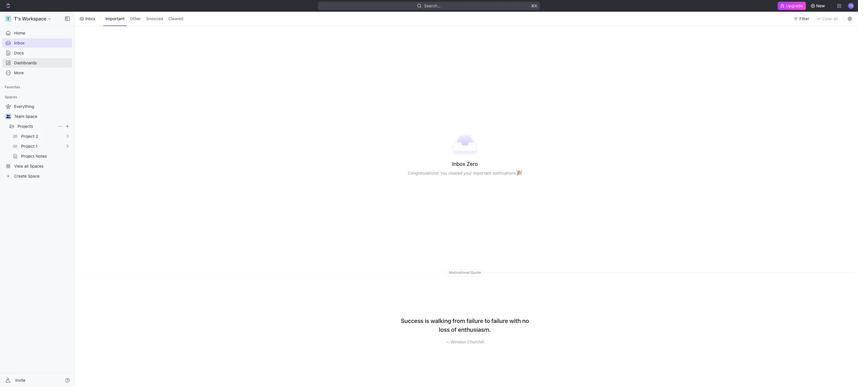 Task type: locate. For each thing, give the bounding box(es) containing it.
inbox left important at the left of page
[[85, 16, 96, 21]]

filter button
[[792, 14, 813, 23]]

project left 2
[[21, 134, 35, 139]]

1 vertical spatial space
[[28, 174, 40, 179]]

sidebar navigation
[[0, 12, 76, 388]]

space for team space
[[25, 114, 37, 119]]

2
[[36, 134, 38, 139]]

more
[[14, 70, 24, 75]]

all right view
[[24, 164, 29, 169]]

all for clear
[[834, 16, 838, 21]]

1 vertical spatial project
[[21, 144, 35, 149]]

quote
[[471, 271, 481, 275]]

all inside clear all button
[[834, 16, 838, 21]]

is
[[425, 318, 429, 325]]

notes
[[36, 154, 47, 159]]

1 horizontal spatial inbox
[[85, 16, 96, 21]]

space down view all spaces link
[[28, 174, 40, 179]]

zero
[[467, 161, 478, 168]]

project 2
[[21, 134, 38, 139]]

3 right the project 2 link
[[66, 134, 69, 139]]

—
[[446, 340, 450, 345]]

inbox inside sidebar 'navigation'
[[14, 40, 25, 45]]

1 vertical spatial all
[[24, 164, 29, 169]]

2 failure from the left
[[492, 318, 508, 325]]

1 vertical spatial 3
[[66, 144, 69, 149]]

1 horizontal spatial failure
[[492, 318, 508, 325]]

1 3 from the top
[[66, 134, 69, 139]]

all for view
[[24, 164, 29, 169]]

inbox
[[85, 16, 96, 21], [14, 40, 25, 45], [452, 161, 466, 168]]

space
[[25, 114, 37, 119], [28, 174, 40, 179]]

create space
[[14, 174, 40, 179]]

cleared
[[168, 16, 183, 21]]

0 horizontal spatial failure
[[467, 318, 484, 325]]

inbox up the cleared
[[452, 161, 466, 168]]

0 horizontal spatial all
[[24, 164, 29, 169]]

project
[[21, 134, 35, 139], [21, 144, 35, 149], [21, 154, 35, 159]]

everything link
[[2, 102, 71, 111]]

snoozed button
[[144, 14, 165, 23]]

project left 1
[[21, 144, 35, 149]]

tree
[[2, 102, 72, 181]]

0 horizontal spatial inbox
[[14, 40, 25, 45]]

of
[[451, 327, 457, 334]]

3 up "project notes" link
[[66, 144, 69, 149]]

2 vertical spatial inbox
[[452, 161, 466, 168]]

0 vertical spatial space
[[25, 114, 37, 119]]

view all spaces
[[14, 164, 44, 169]]

spaces up create space link
[[30, 164, 44, 169]]

all right clear
[[834, 16, 838, 21]]

create
[[14, 174, 27, 179]]

project 1 link
[[21, 142, 64, 151]]

project inside "link"
[[21, 144, 35, 149]]

0 vertical spatial 3
[[66, 134, 69, 139]]

projects link
[[18, 122, 56, 131]]

spaces
[[5, 95, 17, 99], [30, 164, 44, 169]]

project for project 2
[[21, 134, 35, 139]]

project for project notes
[[21, 154, 35, 159]]

to
[[485, 318, 490, 325]]

t's workspace, , element
[[5, 16, 11, 22]]

— winston churchill
[[446, 340, 484, 345]]

0 vertical spatial all
[[834, 16, 838, 21]]

2 3 from the top
[[66, 144, 69, 149]]

inbox link
[[2, 38, 72, 48]]

new button
[[809, 1, 829, 11]]

success
[[401, 318, 424, 325]]

all
[[834, 16, 838, 21], [24, 164, 29, 169]]

other
[[130, 16, 141, 21]]

project notes link
[[21, 152, 71, 161]]

favorites button
[[2, 84, 23, 91]]

tb button
[[847, 1, 856, 11]]

important button
[[104, 14, 127, 23]]

2 horizontal spatial inbox
[[452, 161, 466, 168]]

from
[[453, 318, 465, 325]]

failure right the to
[[492, 318, 508, 325]]

other button
[[128, 14, 143, 23]]

inbox zero
[[452, 161, 478, 168]]

project for project 1
[[21, 144, 35, 149]]

1 vertical spatial inbox
[[14, 40, 25, 45]]

2 vertical spatial project
[[21, 154, 35, 159]]

3
[[66, 134, 69, 139], [66, 144, 69, 149]]

failure up enthusiasm.
[[467, 318, 484, 325]]

important
[[106, 16, 125, 21]]

1 project from the top
[[21, 134, 35, 139]]

t's workspace
[[14, 16, 46, 21]]

0 vertical spatial project
[[21, 134, 35, 139]]

tab list
[[102, 11, 187, 27]]

tree inside sidebar 'navigation'
[[2, 102, 72, 181]]

no
[[523, 318, 529, 325]]

search...
[[424, 3, 441, 8]]

project 1
[[21, 144, 37, 149]]

spaces down favorites button
[[5, 95, 17, 99]]

all inside view all spaces link
[[24, 164, 29, 169]]

new
[[817, 3, 825, 8]]

docs
[[14, 50, 24, 55]]

1 horizontal spatial all
[[834, 16, 838, 21]]

t
[[7, 17, 9, 21]]

upgrade
[[786, 3, 803, 8]]

3 for 2
[[66, 134, 69, 139]]

3 project from the top
[[21, 154, 35, 159]]

winston
[[451, 340, 466, 345]]

more button
[[2, 68, 72, 78]]

notifications
[[493, 171, 516, 176]]

inbox down home
[[14, 40, 25, 45]]

2 project from the top
[[21, 144, 35, 149]]

dashboards link
[[2, 58, 72, 68]]

congratulations!
[[408, 171, 439, 176]]

tree containing everything
[[2, 102, 72, 181]]

tb
[[850, 4, 853, 7]]

0 horizontal spatial spaces
[[5, 95, 17, 99]]

0 vertical spatial spaces
[[5, 95, 17, 99]]

project up view all spaces
[[21, 154, 35, 159]]

1 horizontal spatial spaces
[[30, 164, 44, 169]]

🎉
[[517, 171, 522, 176]]

failure
[[467, 318, 484, 325], [492, 318, 508, 325]]

space down "everything" link
[[25, 114, 37, 119]]



Task type: vqa. For each thing, say whether or not it's contained in the screenshot.
leftmost Spaces
yes



Task type: describe. For each thing, give the bounding box(es) containing it.
your
[[464, 171, 472, 176]]

snoozed
[[146, 16, 163, 21]]

dashboards
[[14, 60, 37, 65]]

3 for 1
[[66, 144, 69, 149]]

important
[[473, 171, 492, 176]]

loss
[[439, 327, 450, 334]]

docs link
[[2, 48, 72, 58]]

clear all button
[[814, 14, 842, 23]]

1
[[36, 144, 37, 149]]

enthusiasm.
[[458, 327, 491, 334]]

t's
[[14, 16, 21, 21]]

project notes
[[21, 154, 47, 159]]

space for create space
[[28, 174, 40, 179]]

with
[[510, 318, 521, 325]]

home link
[[2, 28, 72, 38]]

motivational quote
[[449, 271, 481, 275]]

home
[[14, 30, 25, 35]]

create space link
[[2, 172, 71, 181]]

user group image
[[6, 115, 10, 118]]

churchill
[[467, 340, 484, 345]]

walking
[[431, 318, 451, 325]]

filter
[[800, 16, 810, 21]]

view
[[14, 164, 23, 169]]

projects
[[18, 124, 33, 129]]

0 vertical spatial inbox
[[85, 16, 96, 21]]

success is walking from failure to failure with no loss of enthusiasm.
[[401, 318, 529, 334]]

congratulations! you cleared your important notifications 🎉
[[408, 171, 522, 176]]

team
[[14, 114, 24, 119]]

team space
[[14, 114, 37, 119]]

everything
[[14, 104, 34, 109]]

cleared
[[449, 171, 463, 176]]

1 vertical spatial spaces
[[30, 164, 44, 169]]

favorites
[[5, 85, 20, 89]]

you
[[440, 171, 447, 176]]

team space link
[[14, 112, 71, 121]]

motivational
[[449, 271, 470, 275]]

workspace
[[22, 16, 46, 21]]

upgrade link
[[778, 2, 806, 10]]

tab list containing important
[[102, 11, 187, 27]]

view all spaces link
[[2, 162, 71, 171]]

clear all
[[823, 16, 838, 21]]

cleared button
[[166, 14, 185, 23]]

project 2 link
[[21, 132, 64, 141]]

1 failure from the left
[[467, 318, 484, 325]]

invite
[[15, 378, 25, 383]]

⌘k
[[532, 3, 538, 8]]

clear
[[823, 16, 833, 21]]



